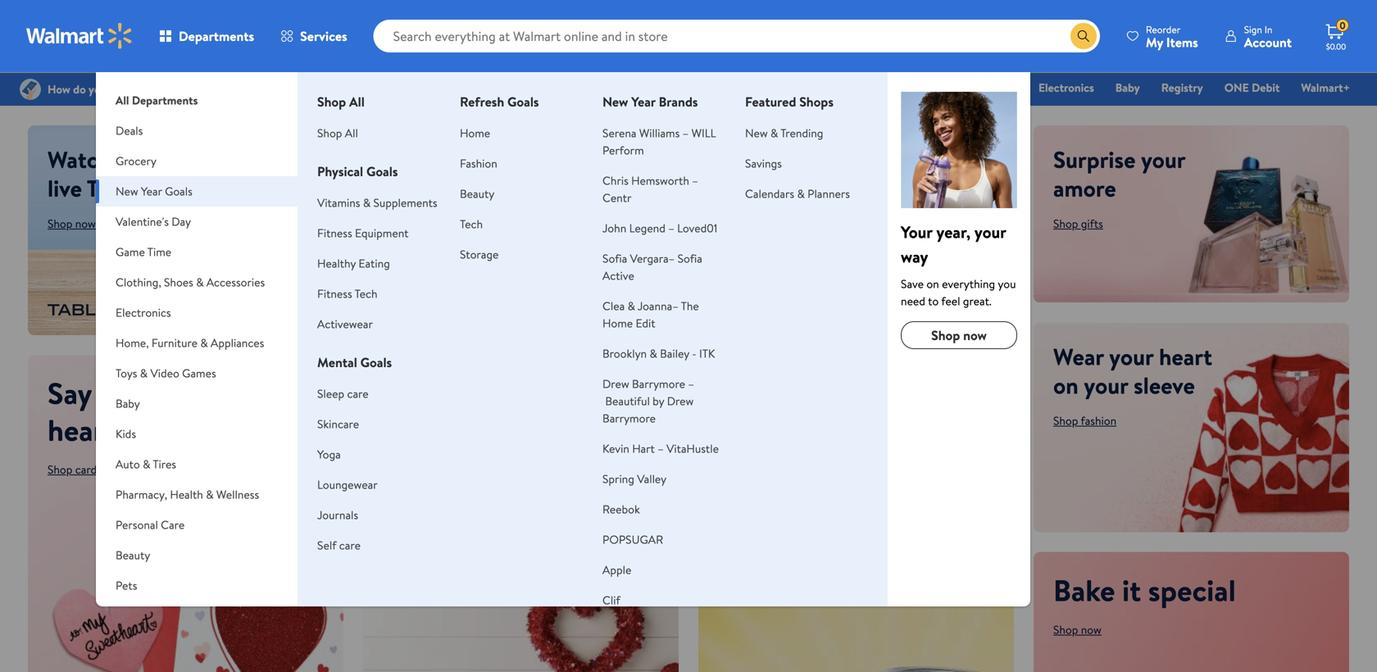 Task type: locate. For each thing, give the bounding box(es) containing it.
day down 'new year goals' dropdown button
[[172, 214, 191, 230]]

shop down bake
[[1054, 622, 1079, 638]]

it inside the say it from the heart
[[99, 373, 118, 414]]

& right toys in the bottom of the page
[[140, 365, 148, 381]]

bake
[[1054, 570, 1116, 611]]

now down bake
[[1082, 622, 1102, 638]]

year left brands
[[632, 93, 656, 111]]

0 horizontal spatial day
[[172, 214, 191, 230]]

0 vertical spatial now
[[75, 216, 96, 232]]

all
[[502, 171, 552, 244]]

tech down eating
[[355, 286, 378, 302]]

–
[[692, 173, 699, 189], [669, 220, 675, 236], [688, 376, 695, 392]]

tech down beauty link
[[460, 216, 483, 232]]

one debit link
[[1218, 79, 1288, 96]]

0 horizontal spatial game time
[[116, 244, 172, 260]]

game inside dropdown button
[[116, 244, 145, 260]]

care for self care
[[339, 538, 361, 554]]

to
[[929, 293, 939, 309]]

shop gifts
[[1054, 216, 1104, 232]]

valentine's up will
[[672, 80, 726, 96]]

2 horizontal spatial shop now link
[[1054, 622, 1102, 638]]

game time right the prep
[[851, 80, 907, 96]]

goals right refresh at the left top of the page
[[508, 93, 539, 111]]

2 sofia from the left
[[678, 251, 703, 267]]

games
[[182, 365, 216, 381]]

1 vertical spatial –
[[669, 220, 675, 236]]

time inside game time link
[[883, 80, 907, 96]]

– inside drew barrymore – beautiful by drew barrymore
[[688, 376, 695, 392]]

home, furniture & appliances
[[116, 335, 264, 351]]

journals
[[317, 507, 359, 523]]

in
[[1265, 23, 1273, 36]]

0 horizontal spatial valentine's
[[116, 214, 169, 230]]

barrymore down beautiful
[[603, 411, 656, 427]]

fitness down healthy
[[317, 286, 352, 302]]

1 vertical spatial grocery
[[116, 153, 157, 169]]

1 vertical spatial now
[[964, 326, 987, 344]]

valentine's day up will
[[672, 80, 748, 96]]

1 vertical spatial day
[[172, 214, 191, 230]]

day inside dropdown button
[[172, 214, 191, 230]]

itk
[[700, 346, 716, 362]]

heart inside the say it from the heart
[[48, 410, 116, 451]]

0 vertical spatial tech
[[460, 216, 483, 232]]

& inside clea & joanna– the home edit
[[628, 298, 636, 314]]

– for hemsworth
[[692, 173, 699, 189]]

& inside watch & record live tv
[[116, 144, 132, 176]]

skincare link
[[317, 416, 359, 432]]

0 vertical spatial time
[[883, 80, 907, 96]]

0 vertical spatial grocery
[[549, 80, 589, 96]]

on up to
[[927, 276, 940, 292]]

john legend – loved01 link
[[603, 220, 718, 236]]

shop now link down feel
[[901, 322, 1018, 349]]

shop cards
[[48, 462, 102, 478]]

chris hemsworth – centr link
[[603, 173, 699, 206]]

– down "-"
[[688, 376, 695, 392]]

1 horizontal spatial grocery
[[549, 80, 589, 96]]

deals for deals link
[[500, 80, 528, 96]]

fashion up beauty link
[[460, 155, 498, 171]]

home improvement
[[116, 608, 216, 624]]

it right bake
[[1123, 570, 1142, 611]]

– right hemsworth
[[692, 173, 699, 189]]

& for grocery & essentials
[[592, 80, 599, 96]]

time up 'shoes'
[[147, 244, 172, 260]]

baby down toys in the bottom of the page
[[116, 396, 140, 412]]

1 horizontal spatial beauty
[[460, 186, 495, 202]]

1 vertical spatial beauty
[[116, 547, 150, 563]]

grocery right deals link
[[549, 80, 589, 96]]

valentine's inside dropdown button
[[116, 214, 169, 230]]

now down the great.
[[964, 326, 987, 344]]

0 vertical spatial year
[[632, 93, 656, 111]]

& left essentials
[[592, 80, 599, 96]]

home link left the electronics link
[[980, 79, 1025, 96]]

kevin hart – vitahustle
[[603, 441, 722, 457]]

& inside 'dropdown button'
[[140, 365, 148, 381]]

time for game time dropdown button
[[147, 244, 172, 260]]

refresh
[[460, 93, 505, 111]]

your right surprise
[[1142, 144, 1186, 176]]

game time for game time dropdown button
[[116, 244, 172, 260]]

game right the prep
[[851, 80, 880, 96]]

all departments link
[[96, 72, 298, 116]]

hart
[[633, 441, 655, 457]]

1 vertical spatial baby
[[116, 396, 140, 412]]

0 horizontal spatial grocery
[[116, 153, 157, 169]]

year for brands
[[632, 93, 656, 111]]

walmart image
[[26, 23, 133, 49]]

your right year,
[[975, 221, 1007, 244]]

1 horizontal spatial on
[[1054, 370, 1079, 402]]

deals for deals 'dropdown button' on the top left of the page
[[116, 123, 143, 139]]

your
[[1142, 144, 1186, 176], [975, 221, 1007, 244], [1110, 341, 1154, 373], [1085, 370, 1129, 402]]

fitness for fitness equipment
[[317, 225, 352, 241]]

1 vertical spatial home link
[[460, 125, 491, 141]]

electronics inside dropdown button
[[116, 305, 171, 321]]

kevin hart – vitahustle link
[[603, 441, 722, 457]]

valentine's day down new year goals at the top left of the page
[[116, 214, 191, 230]]

new year goals image
[[901, 92, 1018, 208]]

2 shop all from the top
[[317, 125, 358, 141]]

home down clea
[[603, 315, 633, 331]]

electronics
[[1039, 80, 1095, 96], [116, 305, 171, 321]]

0 vertical spatial baby
[[1116, 80, 1141, 96]]

one
[[1225, 80, 1250, 96]]

& right clea
[[628, 298, 636, 314]]

2 vertical spatial now
[[1082, 622, 1102, 638]]

1 horizontal spatial baby
[[1116, 80, 1141, 96]]

auto & tires button
[[96, 449, 298, 480]]

0 horizontal spatial deals
[[116, 123, 143, 139]]

grocery for grocery
[[116, 153, 157, 169]]

1 horizontal spatial electronics
[[1039, 80, 1095, 96]]

serena
[[603, 125, 637, 141]]

on up shop fashion link
[[1054, 370, 1079, 402]]

2 horizontal spatial shop now
[[1054, 622, 1102, 638]]

0 vertical spatial barrymore
[[632, 376, 686, 392]]

serena williams – will perform link
[[603, 125, 717, 158]]

1 vertical spatial on
[[1054, 370, 1079, 402]]

home improvement button
[[96, 601, 298, 632]]

1 horizontal spatial now
[[964, 326, 987, 344]]

hemsworth
[[632, 173, 690, 189]]

shop now down feel
[[932, 326, 987, 344]]

& left the bailey
[[650, 346, 658, 362]]

goals for mental goals
[[361, 354, 392, 372]]

all up watch & record live tv
[[116, 92, 129, 108]]

planners
[[808, 186, 850, 202]]

0 horizontal spatial on
[[927, 276, 940, 292]]

toys
[[116, 365, 137, 381]]

1 horizontal spatial home link
[[980, 79, 1025, 96]]

0 horizontal spatial now
[[75, 216, 96, 232]]

1 vertical spatial shop now
[[932, 326, 987, 344]]

valentine's day for valentine's day dropdown button
[[116, 214, 191, 230]]

2 vertical spatial shop now link
[[1054, 622, 1102, 638]]

game time up clothing,
[[116, 244, 172, 260]]

0 horizontal spatial it
[[99, 373, 118, 414]]

goals right mental at the left bottom
[[361, 354, 392, 372]]

kids
[[116, 426, 136, 442]]

baby left registry
[[1116, 80, 1141, 96]]

deals
[[500, 80, 528, 96], [116, 123, 143, 139]]

beauty
[[460, 186, 495, 202], [116, 547, 150, 563]]

beauty up tech link
[[460, 186, 495, 202]]

& right vitamins
[[363, 195, 371, 211]]

time right the prep
[[883, 80, 907, 96]]

1 fitness from the top
[[317, 225, 352, 241]]

0 vertical spatial shop now
[[48, 216, 96, 232]]

0 vertical spatial valentine's day
[[672, 80, 748, 96]]

valentine's day
[[672, 80, 748, 96], [116, 214, 191, 230]]

it right say
[[99, 373, 118, 414]]

0 horizontal spatial home link
[[460, 125, 491, 141]]

cards
[[75, 462, 102, 478]]

shop now down live
[[48, 216, 96, 232]]

2 horizontal spatial now
[[1082, 622, 1102, 638]]

fitness tech link
[[317, 286, 378, 302]]

0 horizontal spatial heart
[[48, 410, 116, 451]]

now for watch & record live tv
[[75, 216, 96, 232]]

now down tv
[[75, 216, 96, 232]]

shop up physical
[[317, 125, 342, 141]]

0 vertical spatial electronics
[[1039, 80, 1095, 96]]

0 horizontal spatial shop now
[[48, 216, 96, 232]]

yoga link
[[317, 447, 341, 463]]

new & trending link
[[746, 125, 824, 141]]

goals down record at the left top
[[165, 183, 193, 199]]

baby for the baby dropdown button
[[116, 396, 140, 412]]

& left "planners"
[[798, 186, 805, 202]]

& right health
[[206, 487, 214, 503]]

valentine's day link
[[665, 79, 756, 96]]

0 vertical spatial new
[[603, 93, 629, 111]]

fitness equipment link
[[317, 225, 409, 241]]

drew up beautiful
[[603, 376, 630, 392]]

0 vertical spatial game time
[[851, 80, 907, 96]]

0 horizontal spatial electronics
[[116, 305, 171, 321]]

home down pets at the bottom of page
[[116, 608, 146, 624]]

wear
[[1054, 341, 1104, 373]]

new right tv
[[116, 183, 138, 199]]

0 vertical spatial heart
[[1160, 341, 1213, 373]]

1 vertical spatial electronics
[[116, 305, 171, 321]]

reebok
[[603, 502, 640, 518]]

new inside dropdown button
[[116, 183, 138, 199]]

electronics for electronics dropdown button
[[116, 305, 171, 321]]

1 horizontal spatial fashion
[[928, 80, 966, 96]]

electronics for the electronics link
[[1039, 80, 1095, 96]]

fitness up healthy
[[317, 225, 352, 241]]

your right wear
[[1110, 341, 1154, 373]]

1 vertical spatial fitness
[[317, 286, 352, 302]]

1 vertical spatial drew
[[667, 393, 694, 409]]

1 horizontal spatial sofia
[[678, 251, 703, 267]]

shop all up physical
[[317, 125, 358, 141]]

care right self
[[339, 538, 361, 554]]

0 vertical spatial shop all
[[317, 93, 365, 111]]

shop now for watch & record live tv
[[48, 216, 96, 232]]

sofia down loved01
[[678, 251, 703, 267]]

0 horizontal spatial time
[[147, 244, 172, 260]]

new for new & trending
[[746, 125, 768, 141]]

1 horizontal spatial new
[[603, 93, 629, 111]]

loungewear
[[317, 477, 378, 493]]

2 horizontal spatial new
[[746, 125, 768, 141]]

2 vertical spatial shop now
[[1054, 622, 1102, 638]]

spring valley link
[[603, 471, 667, 487]]

2 fitness from the top
[[317, 286, 352, 302]]

services
[[300, 27, 347, 45]]

mental
[[317, 354, 357, 372]]

0 horizontal spatial shop now link
[[48, 216, 96, 232]]

grocery for grocery & essentials
[[549, 80, 589, 96]]

your inside your year, your way save on everything you need to feel great.
[[975, 221, 1007, 244]]

chris hemsworth – centr
[[603, 173, 699, 206]]

fashion link right game time link
[[921, 79, 974, 96]]

electronics down clothing,
[[116, 305, 171, 321]]

drew right by
[[667, 393, 694, 409]]

departments
[[179, 27, 254, 45], [132, 92, 198, 108]]

new year brands
[[603, 93, 698, 111]]

1 vertical spatial it
[[1123, 570, 1142, 611]]

0 vertical spatial drew
[[603, 376, 630, 392]]

shop left gifts on the top of the page
[[1054, 216, 1079, 232]]

day left winter
[[729, 80, 748, 96]]

0 vertical spatial deals
[[500, 80, 528, 96]]

baby inside dropdown button
[[116, 396, 140, 412]]

1 horizontal spatial day
[[729, 80, 748, 96]]

sofia up "active"
[[603, 251, 628, 267]]

on!
[[604, 530, 636, 562]]

1 horizontal spatial time
[[883, 80, 907, 96]]

everything
[[942, 276, 996, 292]]

year
[[632, 93, 656, 111], [141, 183, 162, 199]]

beauty inside dropdown button
[[116, 547, 150, 563]]

0 vertical spatial –
[[692, 173, 699, 189]]

new up savings
[[746, 125, 768, 141]]

departments up all departments link
[[179, 27, 254, 45]]

your up fashion
[[1085, 370, 1129, 402]]

& right tv
[[116, 144, 132, 176]]

time inside game time dropdown button
[[147, 244, 172, 260]]

debit
[[1253, 80, 1281, 96]]

shop now link down live
[[48, 216, 96, 232]]

1 horizontal spatial heart
[[1160, 341, 1213, 373]]

1 horizontal spatial drew
[[667, 393, 694, 409]]

0 horizontal spatial beauty
[[116, 547, 150, 563]]

0 vertical spatial game
[[851, 80, 880, 96]]

1 shop all from the top
[[317, 93, 365, 111]]

heart
[[1160, 341, 1213, 373], [48, 410, 116, 451]]

fashion right game time link
[[928, 80, 966, 96]]

Search search field
[[374, 20, 1101, 52]]

the
[[681, 298, 699, 314]]

love all ways
[[383, 171, 673, 244]]

shop now link down bake
[[1054, 622, 1102, 638]]

shop now down bake
[[1054, 622, 1102, 638]]

fitness equipment
[[317, 225, 409, 241]]

0 horizontal spatial year
[[141, 183, 162, 199]]

departments button
[[146, 16, 267, 56]]

valentine's day inside dropdown button
[[116, 214, 191, 230]]

0 horizontal spatial fashion
[[460, 155, 498, 171]]

baby for the baby link at the right of page
[[1116, 80, 1141, 96]]

supplements
[[374, 195, 438, 211]]

grocery inside dropdown button
[[116, 153, 157, 169]]

1 horizontal spatial game time
[[851, 80, 907, 96]]

care right sleep
[[347, 386, 369, 402]]

toys & video games button
[[96, 358, 298, 389]]

say
[[48, 373, 92, 414]]

0 vertical spatial it
[[99, 373, 118, 414]]

game up clothing,
[[116, 244, 145, 260]]

valentine's down new year goals at the top left of the page
[[116, 214, 169, 230]]

1 horizontal spatial it
[[1123, 570, 1142, 611]]

1 vertical spatial shop all
[[317, 125, 358, 141]]

1 vertical spatial barrymore
[[603, 411, 656, 427]]

0 vertical spatial departments
[[179, 27, 254, 45]]

0 vertical spatial shop now link
[[48, 216, 96, 232]]

barrymore up by
[[632, 376, 686, 392]]

1 vertical spatial tech
[[355, 286, 378, 302]]

cupid's calling—party on!
[[383, 530, 636, 562]]

0 horizontal spatial valentine's day
[[116, 214, 191, 230]]

winter
[[770, 80, 804, 96]]

goals for physical goals
[[367, 162, 398, 180]]

time for game time link
[[883, 80, 907, 96]]

your inside surprise your amore
[[1142, 144, 1186, 176]]

legend
[[630, 220, 666, 236]]

year down record at the left top
[[141, 183, 162, 199]]

departments up deals 'dropdown button' on the top left of the page
[[132, 92, 198, 108]]

home inside dropdown button
[[116, 608, 146, 624]]

now for bake it special
[[1082, 622, 1102, 638]]

year inside dropdown button
[[141, 183, 162, 199]]

deals inside 'dropdown button'
[[116, 123, 143, 139]]

beauty down personal
[[116, 547, 150, 563]]

on inside your year, your way save on everything you need to feel great.
[[927, 276, 940, 292]]

& left tires
[[143, 456, 150, 472]]

0 horizontal spatial game
[[116, 244, 145, 260]]

0 vertical spatial day
[[729, 80, 748, 96]]

watch & record live tv
[[48, 144, 203, 204]]

new up serena
[[603, 93, 629, 111]]

valentine's for valentine's day link
[[672, 80, 726, 96]]

auto & tires
[[116, 456, 176, 472]]

day for valentine's day dropdown button
[[172, 214, 191, 230]]

all up physical goals
[[345, 125, 358, 141]]

day
[[729, 80, 748, 96], [172, 214, 191, 230]]

clea & joanna– the home edit link
[[603, 298, 699, 331]]

1 horizontal spatial game
[[851, 80, 880, 96]]

shop all up shop all link
[[317, 93, 365, 111]]

record
[[137, 144, 203, 176]]

self care link
[[317, 538, 361, 554]]

– inside chris hemsworth – centr
[[692, 173, 699, 189]]

– right legend
[[669, 220, 675, 236]]

home link down refresh at the left top of the page
[[460, 125, 491, 141]]

0 vertical spatial fitness
[[317, 225, 352, 241]]

1 vertical spatial year
[[141, 183, 162, 199]]

2 vertical spatial new
[[116, 183, 138, 199]]

0 vertical spatial care
[[347, 386, 369, 402]]

surprise
[[1054, 144, 1136, 176]]

game time inside dropdown button
[[116, 244, 172, 260]]

gifts
[[1082, 216, 1104, 232]]

all inside all departments link
[[116, 92, 129, 108]]

fashion link up beauty link
[[460, 155, 498, 171]]

grocery up new year goals at the top left of the page
[[116, 153, 157, 169]]

game time link
[[844, 79, 914, 96]]

& for brooklyn & bailey - itk
[[650, 346, 658, 362]]

0 vertical spatial fashion link
[[921, 79, 974, 96]]

0 horizontal spatial sofia
[[603, 251, 628, 267]]

special
[[1149, 570, 1237, 611]]

1 vertical spatial deals
[[116, 123, 143, 139]]

home, furniture & appliances button
[[96, 328, 298, 358]]

& left trending
[[771, 125, 779, 141]]

joanna–
[[638, 298, 679, 314]]

new year goals button
[[96, 176, 298, 207]]

0 vertical spatial home link
[[980, 79, 1025, 96]]

popsugar
[[603, 532, 664, 548]]

0 horizontal spatial baby
[[116, 396, 140, 412]]

goals up vitamins & supplements link at the left of page
[[367, 162, 398, 180]]

electronics down search icon
[[1039, 80, 1095, 96]]

1 vertical spatial care
[[339, 538, 361, 554]]

0 vertical spatial on
[[927, 276, 940, 292]]

healthy
[[317, 255, 356, 271]]

fashion
[[928, 80, 966, 96], [460, 155, 498, 171]]



Task type: describe. For each thing, give the bounding box(es) containing it.
reebok link
[[603, 502, 640, 518]]

shop now link for watch & record live tv
[[48, 216, 96, 232]]

physical
[[317, 162, 363, 180]]

home left the electronics link
[[988, 80, 1018, 96]]

sofia vergara– sofia active link
[[603, 251, 703, 284]]

shop down feel
[[932, 326, 961, 344]]

0 horizontal spatial fashion link
[[460, 155, 498, 171]]

care for sleep care
[[347, 386, 369, 402]]

pharmacy,
[[116, 487, 167, 503]]

1 vertical spatial fashion
[[460, 155, 498, 171]]

mental goals
[[317, 354, 392, 372]]

valentine's day for valentine's day link
[[672, 80, 748, 96]]

yoga
[[317, 447, 341, 463]]

personal care
[[116, 517, 185, 533]]

williams –
[[640, 125, 689, 141]]

new for new year brands
[[603, 93, 629, 111]]

search icon image
[[1078, 30, 1091, 43]]

valentine's day button
[[96, 207, 298, 237]]

john legend – loved01
[[603, 220, 718, 236]]

shop left fashion
[[1054, 413, 1079, 429]]

feel
[[942, 293, 961, 309]]

accessories
[[207, 274, 265, 290]]

beauty button
[[96, 541, 298, 571]]

0 horizontal spatial tech
[[355, 286, 378, 302]]

essentials
[[602, 80, 651, 96]]

equipment
[[355, 225, 409, 241]]

new & trending
[[746, 125, 824, 141]]

vitamins & supplements
[[317, 195, 438, 211]]

clothing,
[[116, 274, 161, 290]]

skincare
[[317, 416, 359, 432]]

& for clea & joanna– the home edit
[[628, 298, 636, 314]]

0 vertical spatial fashion
[[928, 80, 966, 96]]

& right 'shoes'
[[196, 274, 204, 290]]

& for auto & tires
[[143, 456, 150, 472]]

1 horizontal spatial tech
[[460, 216, 483, 232]]

active
[[603, 268, 635, 284]]

need
[[901, 293, 926, 309]]

live
[[48, 172, 82, 204]]

clothing, shoes & accessories button
[[96, 267, 298, 298]]

year for goals
[[141, 183, 162, 199]]

home inside clea & joanna– the home edit
[[603, 315, 633, 331]]

healthy eating link
[[317, 255, 390, 271]]

1 vertical spatial shop now link
[[901, 322, 1018, 349]]

self
[[317, 538, 337, 554]]

cupid's
[[383, 530, 457, 562]]

beauty for beauty link
[[460, 186, 495, 202]]

reorder
[[1147, 23, 1181, 36]]

kevin
[[603, 441, 630, 457]]

– for barrymore
[[688, 376, 695, 392]]

shop fashion
[[1054, 413, 1117, 429]]

departments inside dropdown button
[[179, 27, 254, 45]]

loungewear link
[[317, 477, 378, 493]]

baby button
[[96, 389, 298, 419]]

drew barrymore – beautiful by drew barrymore
[[603, 376, 695, 427]]

& for calendars & planners
[[798, 186, 805, 202]]

deals link
[[493, 79, 535, 96]]

wellness
[[216, 487, 259, 503]]

it for from
[[99, 373, 118, 414]]

shop up shop all link
[[317, 93, 346, 111]]

bake it special
[[1054, 570, 1237, 611]]

bailey
[[660, 346, 690, 362]]

brands
[[659, 93, 698, 111]]

shop left cards
[[48, 462, 73, 478]]

sign
[[1245, 23, 1263, 36]]

way
[[901, 245, 929, 268]]

beauty for beauty dropdown button
[[116, 547, 150, 563]]

& for watch & record live tv
[[116, 144, 132, 176]]

game for game time dropdown button
[[116, 244, 145, 260]]

activewear link
[[317, 316, 373, 332]]

it for special
[[1123, 570, 1142, 611]]

day for valentine's day link
[[729, 80, 748, 96]]

deals button
[[96, 116, 298, 146]]

personal care button
[[96, 510, 298, 541]]

shop down live
[[48, 216, 73, 232]]

vitamins
[[317, 195, 360, 211]]

1 vertical spatial departments
[[132, 92, 198, 108]]

now inside shop now link
[[964, 326, 987, 344]]

apple link
[[603, 562, 632, 578]]

journals link
[[317, 507, 359, 523]]

0 horizontal spatial drew
[[603, 376, 630, 392]]

prep
[[806, 80, 830, 96]]

grocery button
[[96, 146, 298, 176]]

vergara–
[[630, 251, 675, 267]]

sleep care link
[[317, 386, 369, 402]]

tires
[[153, 456, 176, 472]]

centr
[[603, 190, 632, 206]]

on inside wear your heart on your sleeve
[[1054, 370, 1079, 402]]

sleep
[[317, 386, 345, 402]]

care
[[161, 517, 185, 533]]

Walmart Site-Wide search field
[[374, 20, 1101, 52]]

video
[[150, 365, 179, 381]]

goals inside 'new year goals' dropdown button
[[165, 183, 193, 199]]

shop now for bake it special
[[1054, 622, 1102, 638]]

beauty link
[[460, 186, 495, 202]]

grocery & essentials
[[549, 80, 651, 96]]

fitness for fitness tech
[[317, 286, 352, 302]]

clif link
[[603, 593, 621, 609]]

– for legend
[[669, 220, 675, 236]]

1 horizontal spatial shop now
[[932, 326, 987, 344]]

valentine's for valentine's day dropdown button
[[116, 214, 169, 230]]

brooklyn & bailey - itk
[[603, 346, 716, 362]]

services button
[[267, 16, 361, 56]]

loved01
[[678, 220, 718, 236]]

activewear
[[317, 316, 373, 332]]

vitamins & supplements link
[[317, 195, 438, 211]]

all departments
[[116, 92, 198, 108]]

home down refresh at the left top of the page
[[460, 125, 491, 141]]

reorder my items
[[1147, 23, 1199, 51]]

clea & joanna– the home edit
[[603, 298, 699, 331]]

game for game time link
[[851, 80, 880, 96]]

heart inside wear your heart on your sleeve
[[1160, 341, 1213, 373]]

account
[[1245, 33, 1293, 51]]

home,
[[116, 335, 149, 351]]

game time button
[[96, 237, 298, 267]]

savings
[[746, 155, 782, 171]]

& for toys & video games
[[140, 365, 148, 381]]

clea
[[603, 298, 625, 314]]

1 horizontal spatial fashion link
[[921, 79, 974, 96]]

calendars & planners link
[[746, 186, 850, 202]]

new for new year goals
[[116, 183, 138, 199]]

& for new & trending
[[771, 125, 779, 141]]

game time for game time link
[[851, 80, 907, 96]]

your year, your way save on everything you need to feel great.
[[901, 221, 1017, 309]]

goals for refresh goals
[[508, 93, 539, 111]]

love
[[383, 171, 490, 244]]

& right furniture
[[200, 335, 208, 351]]

sleep care
[[317, 386, 369, 402]]

shop now link for bake it special
[[1054, 622, 1102, 638]]

& for vitamins & supplements
[[363, 195, 371, 211]]

perform
[[603, 142, 644, 158]]

1 sofia from the left
[[603, 251, 628, 267]]

savings link
[[746, 155, 782, 171]]

all up shop all link
[[349, 93, 365, 111]]



Task type: vqa. For each thing, say whether or not it's contained in the screenshot.
grocery & essentials
yes



